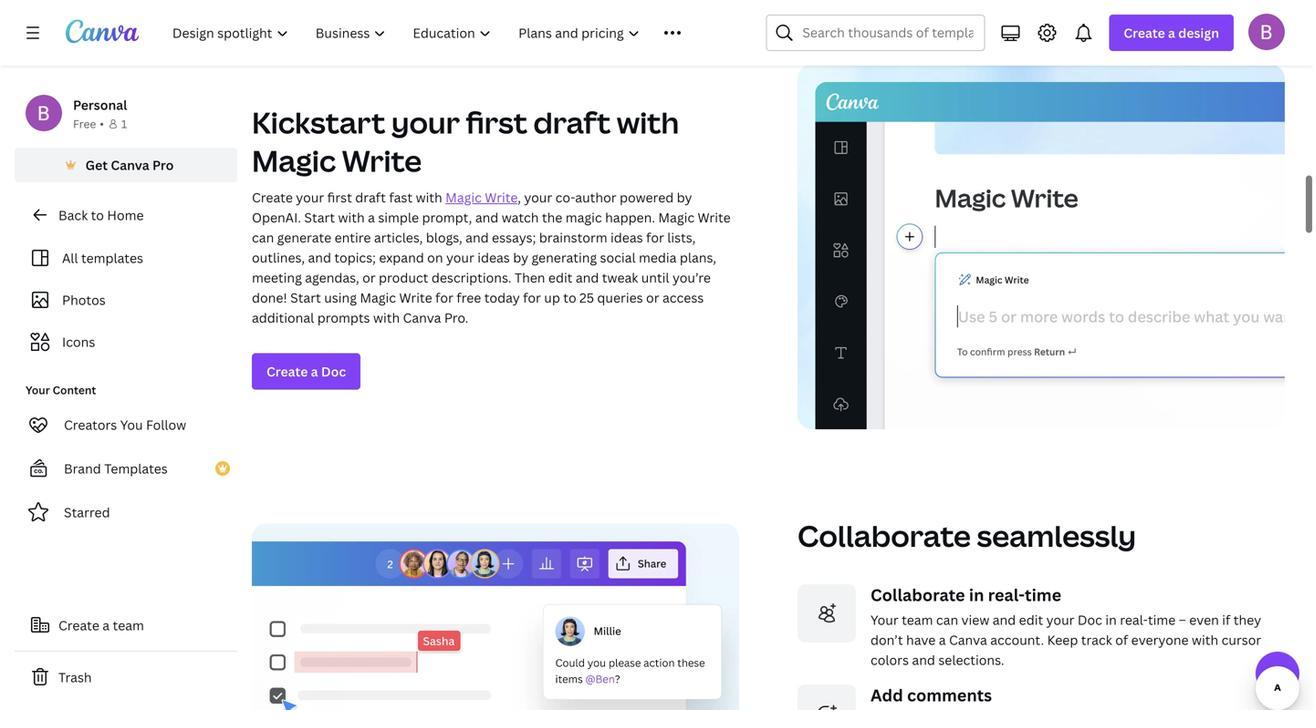 Task type: locate. For each thing, give the bounding box(es) containing it.
create inside "button"
[[58, 617, 99, 635]]

0 vertical spatial can
[[252, 229, 274, 246]]

0 horizontal spatial to
[[91, 207, 104, 224]]

1
[[121, 116, 127, 131]]

2 horizontal spatial canva
[[949, 632, 987, 649]]

with down even
[[1192, 632, 1218, 649]]

your right ,
[[524, 189, 552, 206]]

your up keep
[[1046, 612, 1074, 629]]

and right 'blogs,'
[[466, 229, 489, 246]]

time up 'everyone'
[[1148, 612, 1176, 629]]

team inside 'collaborate in real-time your team can view and edit your doc in real-time – even if they don't have a canva account. keep track of everyone with cursor colors and selections.'
[[902, 612, 933, 629]]

draft
[[533, 103, 611, 142], [355, 189, 386, 206]]

bob builder image
[[1248, 13, 1285, 50]]

•
[[100, 116, 104, 131]]

2 vertical spatial canva
[[949, 632, 987, 649]]

your inside 'collaborate in real-time your team can view and edit your doc in real-time – even if they don't have a canva account. keep track of everyone with cursor colors and selections.'
[[1046, 612, 1074, 629]]

0 horizontal spatial real-
[[988, 584, 1025, 607]]

your up fast
[[391, 103, 460, 142]]

1 horizontal spatial time
[[1148, 612, 1176, 629]]

happen.
[[605, 209, 655, 226]]

real- up view
[[988, 584, 1025, 607]]

creators
[[64, 417, 117, 434]]

1 horizontal spatial first
[[466, 103, 527, 142]]

plans,
[[680, 249, 716, 266]]

1 horizontal spatial canva
[[403, 309, 441, 327]]

then
[[515, 269, 545, 287]]

icons
[[62, 334, 95, 351]]

preview of the magic write, an ai text generator and ai writer tool image
[[798, 64, 1285, 430]]

real- up of
[[1120, 612, 1148, 629]]

a right have
[[939, 632, 946, 649]]

collaborate for collaborate in real-time your team can view and edit your doc in real-time – even if they don't have a canva account. keep track of everyone with cursor colors and selections.
[[871, 584, 965, 607]]

1 horizontal spatial can
[[936, 612, 958, 629]]

write
[[342, 141, 422, 181], [485, 189, 518, 206], [698, 209, 731, 226], [399, 289, 432, 307]]

of
[[1115, 632, 1128, 649]]

create inside dropdown button
[[1124, 24, 1165, 42]]

collaborate
[[798, 516, 971, 556], [871, 584, 965, 607]]

in up of
[[1105, 612, 1117, 629]]

0 vertical spatial canva
[[111, 156, 149, 174]]

to
[[91, 207, 104, 224], [563, 289, 576, 307]]

create up openai.
[[252, 189, 293, 206]]

and up the account.
[[993, 612, 1016, 629]]

team
[[902, 612, 933, 629], [113, 617, 144, 635]]

0 horizontal spatial for
[[435, 289, 453, 307]]

0 vertical spatial doc
[[321, 363, 346, 381]]

product
[[379, 269, 428, 287]]

can inside 'collaborate in real-time your team can view and edit your doc in real-time – even if they don't have a canva account. keep track of everyone with cursor colors and selections.'
[[936, 612, 958, 629]]

all templates
[[62, 250, 143, 267]]

a inside , your co-author powered by openai. start with a simple prompt, and watch the magic happen. magic write can generate entire articles, blogs, and essays; brainstorm ideas for lists, outlines, and topics; expand on your ideas by generating social media plans, meeting agendas, or product descriptions. then edit and tweak until you're done! start using magic write for free today for up to 25 queries or access additional prompts with canva pro.
[[368, 209, 375, 226]]

write up create your first draft fast with magic write
[[342, 141, 422, 181]]

Search search field
[[802, 16, 973, 50]]

with up entire
[[338, 209, 365, 226]]

None search field
[[766, 15, 985, 51]]

your left content
[[26, 383, 50, 398]]

0 horizontal spatial team
[[113, 617, 144, 635]]

0 horizontal spatial ideas
[[477, 249, 510, 266]]

with
[[617, 103, 679, 142], [416, 189, 442, 206], [338, 209, 365, 226], [373, 309, 400, 327], [1192, 632, 1218, 649]]

watch
[[502, 209, 539, 226]]

canva left pro.
[[403, 309, 441, 327]]

personal
[[73, 96, 127, 114]]

ideas
[[611, 229, 643, 246], [477, 249, 510, 266]]

can down openai.
[[252, 229, 274, 246]]

1 vertical spatial draft
[[355, 189, 386, 206]]

view
[[961, 612, 989, 629]]

can
[[252, 229, 274, 246], [936, 612, 958, 629]]

agendas,
[[305, 269, 359, 287]]

1 horizontal spatial team
[[902, 612, 933, 629]]

articles,
[[374, 229, 423, 246]]

your content
[[26, 383, 96, 398]]

1 vertical spatial time
[[1148, 612, 1176, 629]]

0 vertical spatial collaborate
[[798, 516, 971, 556]]

can left view
[[936, 612, 958, 629]]

1 vertical spatial by
[[513, 249, 528, 266]]

start up generate
[[304, 209, 335, 226]]

track
[[1081, 632, 1112, 649]]

a down create your first draft fast with magic write
[[368, 209, 375, 226]]

0 vertical spatial time
[[1025, 584, 1061, 607]]

0 horizontal spatial by
[[513, 249, 528, 266]]

by
[[677, 189, 692, 206], [513, 249, 528, 266]]

0 vertical spatial by
[[677, 189, 692, 206]]

by right powered
[[677, 189, 692, 206]]

preview of canva docs' real-time collaboration features image
[[252, 524, 739, 711]]

1 horizontal spatial or
[[646, 289, 659, 307]]

1 horizontal spatial draft
[[533, 103, 611, 142]]

create a doc link
[[252, 354, 361, 390]]

canva
[[111, 156, 149, 174], [403, 309, 441, 327], [949, 632, 987, 649]]

photos link
[[26, 283, 226, 318]]

0 vertical spatial draft
[[533, 103, 611, 142]]

ideas down 'happen.'
[[611, 229, 643, 246]]

creators you follow link
[[15, 407, 237, 443]]

1 vertical spatial in
[[1105, 612, 1117, 629]]

1 vertical spatial edit
[[1019, 612, 1043, 629]]

2 horizontal spatial for
[[646, 229, 664, 246]]

or down until
[[646, 289, 659, 307]]

your inside kickstart your first draft with magic write
[[391, 103, 460, 142]]

entire
[[334, 229, 371, 246]]

if
[[1222, 612, 1230, 629]]

,
[[518, 189, 521, 206]]

0 vertical spatial in
[[969, 584, 984, 607]]

for up media
[[646, 229, 664, 246]]

time up keep
[[1025, 584, 1061, 607]]

1 vertical spatial or
[[646, 289, 659, 307]]

draft up the co-
[[533, 103, 611, 142]]

write up watch
[[485, 189, 518, 206]]

keep
[[1047, 632, 1078, 649]]

create for create a design
[[1124, 24, 1165, 42]]

doc inside 'collaborate in real-time your team can view and edit your doc in real-time – even if they don't have a canva account. keep track of everyone with cursor colors and selections.'
[[1078, 612, 1102, 629]]

magic up openai.
[[252, 141, 336, 181]]

a inside dropdown button
[[1168, 24, 1175, 42]]

draft left fast
[[355, 189, 386, 206]]

0 vertical spatial to
[[91, 207, 104, 224]]

your up descriptions. at the left top of the page
[[446, 249, 474, 266]]

edit down generating
[[548, 269, 573, 287]]

0 horizontal spatial canva
[[111, 156, 149, 174]]

create a design
[[1124, 24, 1219, 42]]

ideas down "essays;"
[[477, 249, 510, 266]]

edit up the account.
[[1019, 612, 1043, 629]]

1 vertical spatial canva
[[403, 309, 441, 327]]

magic inside kickstart your first draft with magic write
[[252, 141, 336, 181]]

to left 25
[[563, 289, 576, 307]]

0 horizontal spatial time
[[1025, 584, 1061, 607]]

a up the trash "link"
[[102, 617, 110, 635]]

your up don't
[[871, 612, 899, 629]]

0 horizontal spatial doc
[[321, 363, 346, 381]]

0 horizontal spatial first
[[327, 189, 352, 206]]

0 vertical spatial your
[[26, 383, 50, 398]]

a left design
[[1168, 24, 1175, 42]]

25
[[579, 289, 594, 307]]

1 horizontal spatial in
[[1105, 612, 1117, 629]]

1 vertical spatial to
[[563, 289, 576, 307]]

1 vertical spatial doc
[[1078, 612, 1102, 629]]

1 horizontal spatial real-
[[1120, 612, 1148, 629]]

create a team
[[58, 617, 144, 635]]

on
[[427, 249, 443, 266]]

0 vertical spatial edit
[[548, 269, 573, 287]]

your up openai.
[[296, 189, 324, 206]]

your for ,
[[524, 189, 552, 206]]

and
[[475, 209, 499, 226], [466, 229, 489, 246], [308, 249, 331, 266], [576, 269, 599, 287], [993, 612, 1016, 629], [912, 652, 935, 669]]

create for create a doc
[[266, 363, 308, 381]]

in
[[969, 584, 984, 607], [1105, 612, 1117, 629]]

in up view
[[969, 584, 984, 607]]

1 horizontal spatial to
[[563, 289, 576, 307]]

even
[[1189, 612, 1219, 629]]

create left design
[[1124, 24, 1165, 42]]

0 horizontal spatial draft
[[355, 189, 386, 206]]

0 horizontal spatial edit
[[548, 269, 573, 287]]

starred link
[[15, 495, 237, 531]]

cursor
[[1221, 632, 1261, 649]]

create up trash
[[58, 617, 99, 635]]

done!
[[252, 289, 287, 307]]

1 horizontal spatial ideas
[[611, 229, 643, 246]]

colors
[[871, 652, 909, 669]]

1 vertical spatial start
[[290, 289, 321, 307]]

can inside , your co-author powered by openai. start with a simple prompt, and watch the magic happen. magic write can generate entire articles, blogs, and essays; brainstorm ideas for lists, outlines, and topics; expand on your ideas by generating social media plans, meeting agendas, or product descriptions. then edit and tweak until you're done! start using magic write for free today for up to 25 queries or access additional prompts with canva pro.
[[252, 229, 274, 246]]

doc up track
[[1078, 612, 1102, 629]]

doc down prompts
[[321, 363, 346, 381]]

0 vertical spatial first
[[466, 103, 527, 142]]

create
[[1124, 24, 1165, 42], [252, 189, 293, 206], [266, 363, 308, 381], [58, 617, 99, 635]]

or down topics;
[[362, 269, 376, 287]]

start up additional
[[290, 289, 321, 307]]

create down additional
[[266, 363, 308, 381]]

a down prompts
[[311, 363, 318, 381]]

for left up
[[523, 289, 541, 307]]

for up pro.
[[435, 289, 453, 307]]

1 vertical spatial real-
[[1120, 612, 1148, 629]]

1 horizontal spatial for
[[523, 289, 541, 307]]

1 horizontal spatial doc
[[1078, 612, 1102, 629]]

canva left pro on the left of the page
[[111, 156, 149, 174]]

by down "essays;"
[[513, 249, 528, 266]]

with up powered
[[617, 103, 679, 142]]

doc
[[321, 363, 346, 381], [1078, 612, 1102, 629]]

canva inside button
[[111, 156, 149, 174]]

1 vertical spatial first
[[327, 189, 352, 206]]

0 horizontal spatial can
[[252, 229, 274, 246]]

to right back
[[91, 207, 104, 224]]

top level navigation element
[[161, 15, 722, 51], [161, 15, 722, 51]]

get canva pro button
[[15, 148, 237, 183]]

first inside kickstart your first draft with magic write
[[466, 103, 527, 142]]

canva up selections.
[[949, 632, 987, 649]]

your
[[26, 383, 50, 398], [871, 612, 899, 629]]

1 horizontal spatial your
[[871, 612, 899, 629]]

0 vertical spatial or
[[362, 269, 376, 287]]

collaborate inside 'collaborate in real-time your team can view and edit your doc in real-time – even if they don't have a canva account. keep track of everyone with cursor colors and selections.'
[[871, 584, 965, 607]]

brainstorm
[[539, 229, 607, 246]]

1 vertical spatial your
[[871, 612, 899, 629]]

write inside kickstart your first draft with magic write
[[342, 141, 422, 181]]

collaborate in real-time image
[[798, 585, 856, 643]]

back
[[58, 207, 88, 224]]

simple
[[378, 209, 419, 226]]

1 vertical spatial collaborate
[[871, 584, 965, 607]]

0 horizontal spatial or
[[362, 269, 376, 287]]

a inside "button"
[[102, 617, 110, 635]]

first up entire
[[327, 189, 352, 206]]

team up have
[[902, 612, 933, 629]]

team up the trash "link"
[[113, 617, 144, 635]]

first up magic write link
[[466, 103, 527, 142]]

draft inside kickstart your first draft with magic write
[[533, 103, 611, 142]]

edit inside , your co-author powered by openai. start with a simple prompt, and watch the magic happen. magic write can generate entire articles, blogs, and essays; brainstorm ideas for lists, outlines, and topics; expand on your ideas by generating social media plans, meeting agendas, or product descriptions. then edit and tweak until you're done! start using magic write for free today for up to 25 queries or access additional prompts with canva pro.
[[548, 269, 573, 287]]

first
[[466, 103, 527, 142], [327, 189, 352, 206]]

0 horizontal spatial your
[[26, 383, 50, 398]]

time
[[1025, 584, 1061, 607], [1148, 612, 1176, 629]]

and up agendas,
[[308, 249, 331, 266]]

1 vertical spatial can
[[936, 612, 958, 629]]

to inside , your co-author powered by openai. start with a simple prompt, and watch the magic happen. magic write can generate entire articles, blogs, and essays; brainstorm ideas for lists, outlines, and topics; expand on your ideas by generating social media plans, meeting agendas, or product descriptions. then edit and tweak until you're done! start using magic write for free today for up to 25 queries or access additional prompts with canva pro.
[[563, 289, 576, 307]]

pro.
[[444, 309, 468, 327]]

1 horizontal spatial edit
[[1019, 612, 1043, 629]]

or
[[362, 269, 376, 287], [646, 289, 659, 307]]

with inside 'collaborate in real-time your team can view and edit your doc in real-time – even if they don't have a canva account. keep track of everyone with cursor colors and selections.'
[[1192, 632, 1218, 649]]



Task type: describe. For each thing, give the bounding box(es) containing it.
first for create
[[327, 189, 352, 206]]

with up prompt,
[[416, 189, 442, 206]]

canva inside , your co-author powered by openai. start with a simple prompt, and watch the magic happen. magic write can generate entire articles, blogs, and essays; brainstorm ideas for lists, outlines, and topics; expand on your ideas by generating social media plans, meeting agendas, or product descriptions. then edit and tweak until you're done! start using magic write for free today for up to 25 queries or access additional prompts with canva pro.
[[403, 309, 441, 327]]

kickstart
[[252, 103, 385, 142]]

pro
[[152, 156, 174, 174]]

your inside 'collaborate in real-time your team can view and edit your doc in real-time – even if they don't have a canva account. keep track of everyone with cursor colors and selections.'
[[871, 612, 899, 629]]

add
[[871, 685, 903, 707]]

free •
[[73, 116, 104, 131]]

brand templates
[[64, 460, 168, 478]]

a for doc
[[311, 363, 318, 381]]

additional
[[252, 309, 314, 327]]

expand
[[379, 249, 424, 266]]

free
[[73, 116, 96, 131]]

seamlessly
[[977, 516, 1136, 556]]

trash
[[58, 669, 92, 687]]

collaborate in real-time your team can view and edit your doc in real-time – even if they don't have a canva account. keep track of everyone with cursor colors and selections.
[[871, 584, 1261, 669]]

starred
[[64, 504, 110, 521]]

0 horizontal spatial in
[[969, 584, 984, 607]]

have
[[906, 632, 936, 649]]

queries
[[597, 289, 643, 307]]

topics;
[[334, 249, 376, 266]]

author
[[575, 189, 616, 206]]

prompt,
[[422, 209, 472, 226]]

1 horizontal spatial by
[[677, 189, 692, 206]]

blogs,
[[426, 229, 462, 246]]

follow
[[146, 417, 186, 434]]

social
[[600, 249, 636, 266]]

today
[[484, 289, 520, 307]]

collaborate seamlessly
[[798, 516, 1136, 556]]

using
[[324, 289, 357, 307]]

outlines,
[[252, 249, 305, 266]]

with inside kickstart your first draft with magic write
[[617, 103, 679, 142]]

brand templates link
[[15, 451, 237, 487]]

magic up lists,
[[658, 209, 694, 226]]

with right prompts
[[373, 309, 400, 327]]

edit inside 'collaborate in real-time your team can view and edit your doc in real-time – even if they don't have a canva account. keep track of everyone with cursor colors and selections.'
[[1019, 612, 1043, 629]]

free
[[456, 289, 481, 307]]

your for kickstart
[[391, 103, 460, 142]]

create for create a team
[[58, 617, 99, 635]]

team inside "button"
[[113, 617, 144, 635]]

essays;
[[492, 229, 536, 246]]

trash link
[[15, 660, 237, 696]]

draft for with
[[533, 103, 611, 142]]

collaborate for collaborate seamlessly
[[798, 516, 971, 556]]

generate
[[277, 229, 331, 246]]

create for create your first draft fast with magic write
[[252, 189, 293, 206]]

co-
[[555, 189, 575, 206]]

descriptions.
[[431, 269, 511, 287]]

lists,
[[667, 229, 696, 246]]

get
[[85, 156, 108, 174]]

write down product
[[399, 289, 432, 307]]

get canva pro
[[85, 156, 174, 174]]

and up 25
[[576, 269, 599, 287]]

your for create
[[296, 189, 324, 206]]

everyone
[[1131, 632, 1189, 649]]

templates
[[81, 250, 143, 267]]

magic write link
[[445, 189, 518, 206]]

kickstart your first draft with magic write
[[252, 103, 679, 181]]

brand
[[64, 460, 101, 478]]

selections.
[[938, 652, 1004, 669]]

fast
[[389, 189, 413, 206]]

icons link
[[26, 325, 226, 360]]

creators you follow
[[64, 417, 186, 434]]

content
[[53, 383, 96, 398]]

–
[[1179, 612, 1186, 629]]

0 vertical spatial start
[[304, 209, 335, 226]]

don't
[[871, 632, 903, 649]]

up
[[544, 289, 560, 307]]

prompts
[[317, 309, 370, 327]]

, your co-author powered by openai. start with a simple prompt, and watch the magic happen. magic write can generate entire articles, blogs, and essays; brainstorm ideas for lists, outlines, and topics; expand on your ideas by generating social media plans, meeting agendas, or product descriptions. then edit and tweak until you're done! start using magic write for free today for up to 25 queries or access additional prompts with canva pro.
[[252, 189, 731, 327]]

they
[[1233, 612, 1261, 629]]

you're
[[672, 269, 711, 287]]

all templates link
[[26, 241, 226, 276]]

magic down product
[[360, 289, 396, 307]]

all
[[62, 250, 78, 267]]

powered
[[620, 189, 674, 206]]

back to home link
[[15, 197, 237, 234]]

account.
[[990, 632, 1044, 649]]

1 vertical spatial ideas
[[477, 249, 510, 266]]

draft for fast
[[355, 189, 386, 206]]

create your first draft fast with magic write
[[252, 189, 518, 206]]

add comments
[[871, 685, 992, 707]]

create a doc
[[266, 363, 346, 381]]

a for team
[[102, 617, 110, 635]]

0 vertical spatial real-
[[988, 584, 1025, 607]]

magic
[[566, 209, 602, 226]]

openai.
[[252, 209, 301, 226]]

a inside 'collaborate in real-time your team can view and edit your doc in real-time – even if they don't have a canva account. keep track of everyone with cursor colors and selections.'
[[939, 632, 946, 649]]

a for design
[[1168, 24, 1175, 42]]

home
[[107, 207, 144, 224]]

create a design button
[[1109, 15, 1234, 51]]

templates
[[104, 460, 168, 478]]

magic up prompt,
[[445, 189, 482, 206]]

the
[[542, 209, 562, 226]]

0 vertical spatial ideas
[[611, 229, 643, 246]]

and down have
[[912, 652, 935, 669]]

photos
[[62, 292, 106, 309]]

access
[[662, 289, 704, 307]]

first for kickstart
[[466, 103, 527, 142]]

media
[[639, 249, 677, 266]]

and down magic write link
[[475, 209, 499, 226]]

until
[[641, 269, 669, 287]]

write up the plans,
[[698, 209, 731, 226]]

comments
[[907, 685, 992, 707]]

canva inside 'collaborate in real-time your team can view and edit your doc in real-time – even if they don't have a canva account. keep track of everyone with cursor colors and selections.'
[[949, 632, 987, 649]]

tweak
[[602, 269, 638, 287]]



Task type: vqa. For each thing, say whether or not it's contained in the screenshot.
right edit
yes



